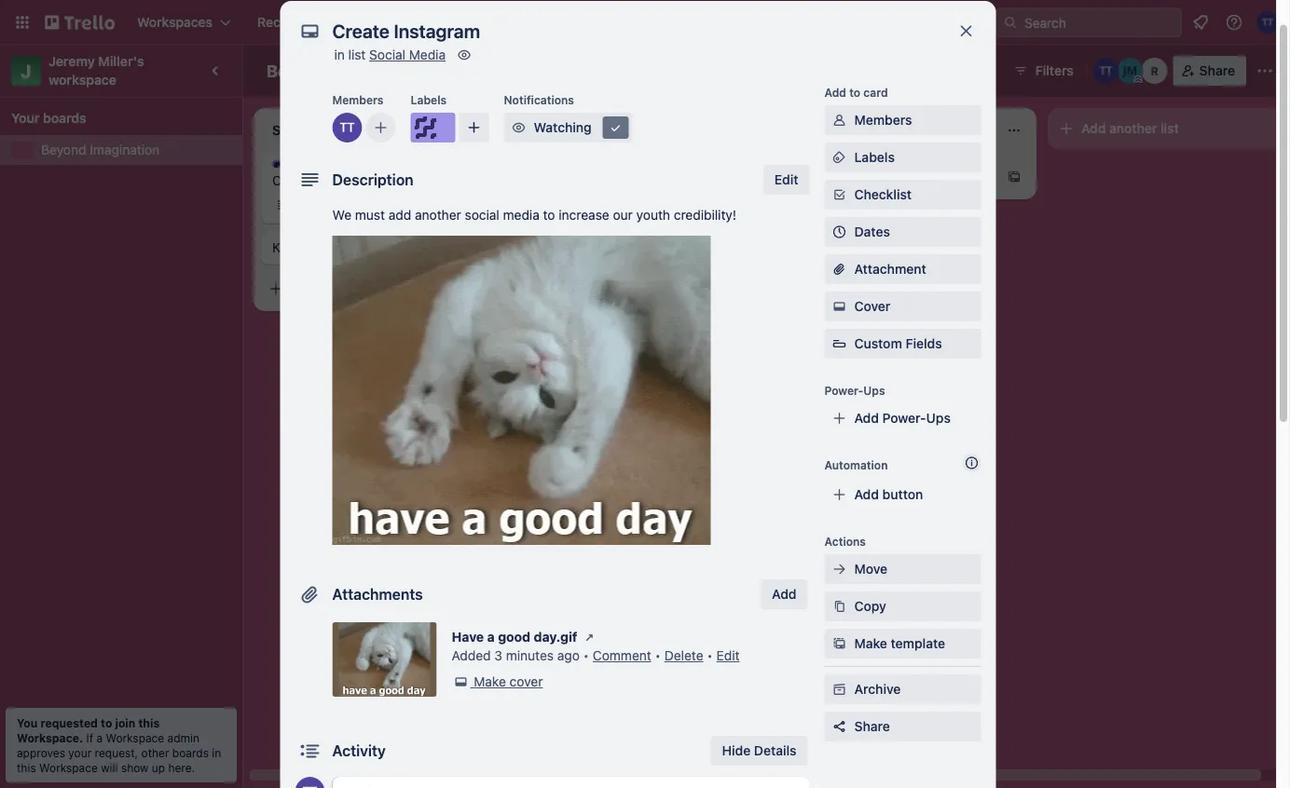 Task type: vqa. For each thing, say whether or not it's contained in the screenshot.
sparkle image
no



Task type: describe. For each thing, give the bounding box(es) containing it.
show
[[121, 762, 149, 775]]

watching button
[[504, 113, 632, 143]]

you requested to join this workspace.
[[17, 717, 160, 745]]

checklist link
[[824, 180, 981, 210]]

0 horizontal spatial create from template… image
[[477, 282, 492, 296]]

a inside if a workspace admin approves your request, other boards in this workspace will show up here.
[[96, 732, 103, 745]]

join
[[115, 717, 135, 730]]

0 horizontal spatial power-
[[824, 385, 863, 398]]

workspace.
[[17, 732, 83, 745]]

jeremy miller (jeremymiller198) image
[[1117, 58, 1143, 84]]

0 horizontal spatial beyond
[[41, 142, 86, 158]]

kickoff meeting
[[272, 240, 367, 255]]

instagram
[[316, 173, 376, 188]]

day.gif
[[534, 630, 577, 646]]

must
[[355, 208, 385, 223]]

comment
[[593, 649, 651, 664]]

add
[[388, 208, 411, 223]]

your
[[11, 110, 40, 126]]

1 horizontal spatial in
[[334, 48, 345, 63]]

description
[[332, 172, 414, 189]]

create instagram link
[[272, 172, 488, 190]]

archive
[[854, 682, 901, 698]]

sm image for members
[[830, 111, 849, 130]]

minutes
[[506, 649, 554, 664]]

cover
[[510, 675, 543, 690]]

1 vertical spatial workspace
[[39, 762, 98, 775]]

add a card button for create from template… image
[[526, 207, 735, 237]]

1 horizontal spatial workspace
[[106, 732, 164, 745]]

add power-ups link
[[824, 404, 981, 434]]

automation image
[[974, 56, 1000, 82]]

edit button
[[763, 165, 810, 195]]

add button button
[[824, 481, 981, 510]]

1 horizontal spatial add a card
[[556, 214, 622, 229]]

dates
[[854, 225, 890, 240]]

sm image for checklist
[[830, 186, 849, 205]]

this inside if a workspace admin approves your request, other boards in this workspace will show up here.
[[17, 762, 36, 775]]

meeting
[[318, 240, 367, 255]]

add a card button for left create from template… icon
[[261, 274, 470, 304]]

media
[[503, 208, 540, 223]]

added 3 minutes ago
[[452, 649, 580, 664]]

back to home image
[[45, 7, 115, 37]]

r button
[[1142, 58, 1168, 84]]

make cover link
[[452, 673, 543, 692]]

ago
[[557, 649, 580, 664]]

cover
[[854, 299, 890, 315]]

archive link
[[824, 675, 981, 705]]

approves
[[17, 747, 65, 760]]

1 vertical spatial beyond imagination
[[41, 142, 160, 158]]

2 horizontal spatial to
[[849, 86, 861, 99]]

will
[[101, 762, 118, 775]]

custom
[[854, 337, 902, 352]]

other
[[141, 747, 169, 760]]

create for create
[[552, 14, 593, 30]]

sm image for labels
[[830, 149, 849, 167]]

create for create instagram
[[272, 173, 312, 188]]

1 vertical spatial labels
[[854, 150, 895, 165]]

jeremy miller's workspace
[[48, 54, 148, 88]]

another inside add another list button
[[1109, 121, 1157, 136]]

copy
[[854, 599, 886, 615]]

card left youth
[[594, 214, 622, 229]]

1 vertical spatial share button
[[824, 713, 981, 742]]

youth
[[636, 208, 670, 223]]

power-ups
[[824, 385, 885, 398]]

increase
[[559, 208, 609, 223]]

have a good day.gif
[[452, 630, 577, 646]]

0 horizontal spatial edit
[[716, 649, 740, 664]]

2 vertical spatial add a card
[[291, 281, 357, 296]]

add a card button for create from template… icon to the right
[[790, 162, 999, 192]]

create button
[[541, 7, 604, 37]]

sm image inside watching button
[[606, 119, 625, 137]]

sm image right 'day.gif'
[[580, 629, 599, 647]]

beyond imagination link
[[41, 141, 231, 159]]

0 horizontal spatial ups
[[863, 385, 885, 398]]

filters button
[[1007, 56, 1079, 86]]

delete link
[[664, 649, 703, 664]]

2 vertical spatial terry turtle (terryturtle) image
[[295, 778, 325, 789]]

add another list
[[1081, 121, 1179, 136]]

0 horizontal spatial imagination
[[90, 142, 160, 158]]

kickoff meeting link
[[272, 239, 488, 257]]

1 vertical spatial ups
[[926, 411, 951, 426]]

attachment
[[854, 262, 926, 277]]

boards inside the your boards with 1 items element
[[43, 110, 86, 126]]

attachments
[[332, 586, 423, 604]]

workspace
[[48, 72, 116, 88]]

1 vertical spatial terry turtle (terryturtle) image
[[470, 194, 492, 216]]

star or unstar board image
[[446, 63, 461, 78]]

this inside you requested to join this workspace.
[[138, 717, 160, 730]]

3
[[494, 649, 502, 664]]

0 vertical spatial members
[[332, 94, 383, 107]]

social media link
[[369, 48, 446, 63]]

add button
[[761, 580, 808, 610]]

color: purple, title: none image
[[411, 113, 455, 143]]

your
[[68, 747, 92, 760]]

a up 3
[[487, 630, 495, 646]]

rubyanndersson (rubyanndersson) image
[[1142, 58, 1168, 84]]

list inside button
[[1161, 121, 1179, 136]]

watching
[[534, 120, 592, 136]]

add power-ups
[[854, 411, 951, 426]]

1 horizontal spatial share button
[[1173, 56, 1246, 86]]

make cover
[[474, 675, 543, 690]]

your boards
[[11, 110, 86, 126]]

you
[[17, 717, 38, 730]]

here.
[[168, 762, 195, 775]]

sm image for watching
[[509, 119, 528, 137]]

beyond imagination inside text field
[[267, 61, 425, 81]]

we must add another social media to increase our youth credibility!
[[332, 208, 736, 223]]

social
[[465, 208, 499, 223]]

share for bottommost share button
[[854, 720, 890, 735]]

sm image for make template
[[830, 635, 849, 654]]

edit link
[[716, 649, 740, 664]]

0 vertical spatial terry turtle (terryturtle) image
[[1257, 11, 1279, 34]]

a for left create from template… icon
[[319, 281, 326, 296]]

custom fields
[[854, 337, 942, 352]]

add button
[[854, 488, 923, 503]]

attachment button
[[824, 255, 981, 285]]



Task type: locate. For each thing, give the bounding box(es) containing it.
sm image
[[455, 46, 474, 65], [830, 111, 849, 130], [606, 119, 625, 137], [830, 149, 849, 167], [830, 186, 849, 205], [830, 298, 849, 316], [830, 561, 849, 579], [580, 629, 599, 647], [452, 673, 470, 692], [830, 681, 849, 700]]

0 notifications image
[[1189, 11, 1212, 34]]

members down the add to card
[[854, 113, 912, 128]]

1 horizontal spatial labels
[[854, 150, 895, 165]]

comment link
[[593, 649, 651, 664]]

1 vertical spatial this
[[17, 762, 36, 775]]

2 vertical spatial to
[[101, 717, 112, 730]]

1 vertical spatial edit
[[716, 649, 740, 664]]

0 horizontal spatial workspace
[[39, 762, 98, 775]]

add another list button
[[1048, 108, 1290, 149]]

edit inside button
[[774, 172, 798, 188]]

dates button
[[824, 218, 981, 247]]

beyond
[[267, 61, 327, 81], [41, 142, 86, 158]]

button
[[882, 488, 923, 503]]

list down the r button
[[1161, 121, 1179, 136]]

1 horizontal spatial add a card button
[[526, 207, 735, 237]]

1 horizontal spatial imagination
[[331, 61, 425, 81]]

search image
[[1003, 15, 1018, 30]]

make template link
[[824, 630, 981, 659]]

0 vertical spatial share
[[1199, 63, 1235, 78]]

Board name text field
[[257, 56, 435, 86]]

a right the if
[[96, 732, 103, 745]]

0 vertical spatial add a card
[[820, 169, 887, 185]]

workspace down the join
[[106, 732, 164, 745]]

sm image down actions
[[830, 561, 849, 579]]

miller's
[[98, 54, 144, 69]]

beyond imagination down the your boards with 1 items element
[[41, 142, 160, 158]]

labels up checklist
[[854, 150, 895, 165]]

boards down admin
[[172, 747, 209, 760]]

share for the rightmost share button
[[1199, 63, 1235, 78]]

add a card down kickoff meeting
[[291, 281, 357, 296]]

0 horizontal spatial boards
[[43, 110, 86, 126]]

card down meeting
[[330, 281, 357, 296]]

1 horizontal spatial terry turtle (terryturtle) image
[[470, 194, 492, 216]]

add members to card image
[[373, 119, 388, 137]]

create instagram
[[272, 173, 376, 188]]

make for make cover
[[474, 675, 506, 690]]

in list social media
[[334, 48, 446, 63]]

beyond imagination up add members to card icon
[[267, 61, 425, 81]]

we
[[332, 208, 351, 223]]

add a card left youth
[[556, 214, 622, 229]]

1 horizontal spatial edit
[[774, 172, 798, 188]]

labels link
[[824, 143, 981, 173]]

have\_a\_good\_day.gif image
[[332, 236, 711, 546]]

in left social
[[334, 48, 345, 63]]

2 horizontal spatial add a card button
[[790, 162, 999, 192]]

0 horizontal spatial terry turtle (terryturtle) image
[[332, 113, 362, 143]]

sm image for make cover
[[452, 673, 470, 692]]

workspace
[[106, 732, 164, 745], [39, 762, 98, 775]]

labels
[[411, 94, 447, 107], [854, 150, 895, 165]]

0 vertical spatial list
[[348, 48, 366, 63]]

add a card up checklist
[[820, 169, 887, 185]]

1 horizontal spatial boards
[[172, 747, 209, 760]]

0 horizontal spatial this
[[17, 762, 36, 775]]

sm image left checklist
[[830, 186, 849, 205]]

our
[[613, 208, 633, 223]]

0 horizontal spatial labels
[[411, 94, 447, 107]]

1 horizontal spatial share
[[1199, 63, 1235, 78]]

this down approves
[[17, 762, 36, 775]]

add a card button
[[790, 162, 999, 192], [526, 207, 735, 237], [261, 274, 470, 304]]

credibility!
[[674, 208, 736, 223]]

sm image left the make template
[[830, 635, 849, 654]]

1 horizontal spatial ups
[[926, 411, 951, 426]]

1 vertical spatial to
[[543, 208, 555, 223]]

None text field
[[323, 14, 938, 48]]

color: purple, title: none image
[[272, 160, 309, 168]]

in inside if a workspace admin approves your request, other boards in this workspace will show up here.
[[212, 747, 221, 760]]

0 horizontal spatial beyond imagination
[[41, 142, 160, 158]]

2 horizontal spatial add a card
[[820, 169, 887, 185]]

sm image for cover
[[830, 298, 849, 316]]

sm image left cover
[[830, 298, 849, 316]]

sm image left copy
[[830, 598, 849, 617]]

1 horizontal spatial power-
[[882, 411, 926, 426]]

ups
[[863, 385, 885, 398], [926, 411, 951, 426]]

ups up add power-ups
[[863, 385, 885, 398]]

1 horizontal spatial another
[[1109, 121, 1157, 136]]

activity
[[332, 743, 386, 761]]

sm image down the add to card
[[830, 111, 849, 130]]

sm image right edit button
[[830, 149, 849, 167]]

make inside 'make cover' link
[[474, 675, 506, 690]]

terry turtle (terryturtle) image
[[1093, 58, 1119, 84], [470, 194, 492, 216], [295, 778, 325, 789]]

sm image
[[509, 119, 528, 137], [830, 598, 849, 617], [830, 635, 849, 654]]

terry turtle (terryturtle) image
[[1257, 11, 1279, 34], [332, 113, 362, 143]]

0 horizontal spatial add a card
[[291, 281, 357, 296]]

1 horizontal spatial members
[[854, 113, 912, 128]]

hide
[[722, 744, 751, 759]]

copy link
[[824, 592, 981, 622]]

0 horizontal spatial create
[[272, 173, 312, 188]]

share button down archive link
[[824, 713, 981, 742]]

share button down 0 notifications image
[[1173, 56, 1246, 86]]

sm image right media in the top left of the page
[[455, 46, 474, 65]]

to
[[849, 86, 861, 99], [543, 208, 555, 223], [101, 717, 112, 730]]

0 horizontal spatial share button
[[824, 713, 981, 742]]

to right media
[[543, 208, 555, 223]]

share
[[1199, 63, 1235, 78], [854, 720, 890, 735]]

your boards with 1 items element
[[11, 107, 222, 130]]

sm image inside "checklist" link
[[830, 186, 849, 205]]

another right add
[[415, 208, 461, 223]]

primary element
[[0, 0, 1290, 45]]

power- down custom
[[824, 385, 863, 398]]

to left the join
[[101, 717, 112, 730]]

1 vertical spatial in
[[212, 747, 221, 760]]

0 horizontal spatial another
[[415, 208, 461, 223]]

create from template… image
[[1007, 170, 1022, 185], [477, 282, 492, 296]]

1 vertical spatial share
[[854, 720, 890, 735]]

1 horizontal spatial list
[[1161, 121, 1179, 136]]

0 horizontal spatial list
[[348, 48, 366, 63]]

up
[[152, 762, 165, 775]]

1 horizontal spatial beyond imagination
[[267, 61, 425, 81]]

make
[[854, 637, 887, 652], [474, 675, 506, 690]]

Search field
[[1018, 8, 1181, 36]]

have
[[452, 630, 484, 646]]

boards inside if a workspace admin approves your request, other boards in this workspace will show up here.
[[172, 747, 209, 760]]

0 horizontal spatial add a card button
[[261, 274, 470, 304]]

sm image down notifications
[[509, 119, 528, 137]]

social
[[369, 48, 405, 63]]

make down 3
[[474, 675, 506, 690]]

fields
[[906, 337, 942, 352]]

sm image down added
[[452, 673, 470, 692]]

members
[[332, 94, 383, 107], [854, 113, 912, 128]]

sm image inside archive link
[[830, 681, 849, 700]]

1 vertical spatial add a card button
[[526, 207, 735, 237]]

sm image inside copy link
[[830, 598, 849, 617]]

sm image left archive
[[830, 681, 849, 700]]

if a workspace admin approves your request, other boards in this workspace will show up here.
[[17, 732, 221, 775]]

card up members link
[[863, 86, 888, 99]]

members down beyond imagination text field
[[332, 94, 383, 107]]

imagination
[[331, 61, 425, 81], [90, 142, 160, 158]]

1 horizontal spatial make
[[854, 637, 887, 652]]

2 horizontal spatial terry turtle (terryturtle) image
[[1093, 58, 1119, 84]]

another down 'jeremy miller (jeremymiller198)' icon
[[1109, 121, 1157, 136]]

another
[[1109, 121, 1157, 136], [415, 208, 461, 223]]

in
[[334, 48, 345, 63], [212, 747, 221, 760]]

admin
[[167, 732, 199, 745]]

0 vertical spatial share button
[[1173, 56, 1246, 86]]

sm image for archive
[[830, 681, 849, 700]]

1 vertical spatial create from template… image
[[477, 282, 492, 296]]

delete
[[664, 649, 703, 664]]

media
[[409, 48, 446, 63]]

2 vertical spatial sm image
[[830, 635, 849, 654]]

share left show menu image
[[1199, 63, 1235, 78]]

2 vertical spatial add a card button
[[261, 274, 470, 304]]

1 vertical spatial make
[[474, 675, 506, 690]]

1 vertical spatial terry turtle (terryturtle) image
[[332, 113, 362, 143]]

make for make template
[[854, 637, 887, 652]]

0 vertical spatial another
[[1109, 121, 1157, 136]]

1 vertical spatial list
[[1161, 121, 1179, 136]]

0 horizontal spatial members
[[332, 94, 383, 107]]

j
[[21, 60, 31, 82]]

0 horizontal spatial make
[[474, 675, 506, 690]]

0 vertical spatial power-
[[824, 385, 863, 398]]

1 horizontal spatial beyond
[[267, 61, 327, 81]]

share down archive
[[854, 720, 890, 735]]

template
[[891, 637, 945, 652]]

0 vertical spatial edit
[[774, 172, 798, 188]]

sm image inside labels link
[[830, 149, 849, 167]]

1 horizontal spatial create from template… image
[[1007, 170, 1022, 185]]

card up checklist
[[859, 169, 887, 185]]

0 horizontal spatial terry turtle (terryturtle) image
[[295, 778, 325, 789]]

sm image right watching
[[606, 119, 625, 137]]

0 vertical spatial make
[[854, 637, 887, 652]]

sm image inside watching button
[[509, 119, 528, 137]]

in right other
[[212, 747, 221, 760]]

sm image for copy
[[830, 598, 849, 617]]

share button
[[1173, 56, 1246, 86], [824, 713, 981, 742]]

0 horizontal spatial share
[[854, 720, 890, 735]]

if
[[86, 732, 93, 745]]

jeremy
[[48, 54, 95, 69]]

to up members link
[[849, 86, 861, 99]]

members link
[[824, 106, 981, 136]]

1 vertical spatial another
[[415, 208, 461, 223]]

sm image inside move 'link'
[[830, 561, 849, 579]]

move link
[[824, 555, 981, 585]]

sm image for move
[[830, 561, 849, 579]]

1 vertical spatial members
[[854, 113, 912, 128]]

boards
[[43, 110, 86, 126], [172, 747, 209, 760]]

show menu image
[[1256, 62, 1274, 80]]

beyond down your boards on the top left of page
[[41, 142, 86, 158]]

beyond imagination
[[267, 61, 425, 81], [41, 142, 160, 158]]

workspace down your
[[39, 762, 98, 775]]

create down color: purple, title: none icon
[[272, 173, 312, 188]]

0 vertical spatial workspace
[[106, 732, 164, 745]]

open information menu image
[[1225, 13, 1243, 32]]

a down kickoff meeting
[[319, 281, 326, 296]]

notifications
[[504, 94, 574, 107]]

boards right the your
[[43, 110, 86, 126]]

make inside make template link
[[854, 637, 887, 652]]

beyond inside text field
[[267, 61, 327, 81]]

to inside you requested to join this workspace.
[[101, 717, 112, 730]]

sm image inside make template link
[[830, 635, 849, 654]]

0 vertical spatial to
[[849, 86, 861, 99]]

create from template… image
[[742, 214, 757, 229]]

checklist
[[854, 187, 912, 203]]

kickoff
[[272, 240, 314, 255]]

0 horizontal spatial in
[[212, 747, 221, 760]]

terry turtle (terryturtle) image right open information menu icon
[[1257, 11, 1279, 34]]

1 vertical spatial add a card
[[556, 214, 622, 229]]

0 vertical spatial terry turtle (terryturtle) image
[[1093, 58, 1119, 84]]

ups down fields at the right top of page
[[926, 411, 951, 426]]

labels up color: purple, title: none image
[[411, 94, 447, 107]]

good
[[498, 630, 530, 646]]

terry turtle (terryturtle) image left add members to card icon
[[332, 113, 362, 143]]

sm image inside cover link
[[830, 298, 849, 316]]

0 vertical spatial sm image
[[509, 119, 528, 137]]

custom fields button
[[824, 335, 981, 354]]

sm image inside members link
[[830, 111, 849, 130]]

a
[[848, 169, 856, 185], [584, 214, 591, 229], [319, 281, 326, 296], [487, 630, 495, 646], [96, 732, 103, 745]]

a for create from template… icon to the right
[[848, 169, 856, 185]]

add
[[824, 86, 846, 99], [1081, 121, 1106, 136], [820, 169, 845, 185], [556, 214, 580, 229], [291, 281, 315, 296], [854, 411, 879, 426], [854, 488, 879, 503], [772, 587, 797, 603]]

details
[[754, 744, 797, 759]]

cover link
[[824, 292, 981, 322]]

0 vertical spatial create
[[552, 14, 593, 30]]

1 horizontal spatial this
[[138, 717, 160, 730]]

add inside button
[[772, 587, 797, 603]]

0 horizontal spatial to
[[101, 717, 112, 730]]

make template
[[854, 637, 945, 652]]

a left our
[[584, 214, 591, 229]]

imagination inside text field
[[331, 61, 425, 81]]

0 vertical spatial boards
[[43, 110, 86, 126]]

a up checklist
[[848, 169, 856, 185]]

0 vertical spatial beyond imagination
[[267, 61, 425, 81]]

edit
[[774, 172, 798, 188], [716, 649, 740, 664]]

added
[[452, 649, 491, 664]]

power- down power-ups
[[882, 411, 926, 426]]

request,
[[95, 747, 138, 760]]

1 vertical spatial boards
[[172, 747, 209, 760]]

0 vertical spatial create from template… image
[[1007, 170, 1022, 185]]

hide details
[[722, 744, 797, 759]]

1 vertical spatial power-
[[882, 411, 926, 426]]

this right the join
[[138, 717, 160, 730]]

add to card
[[824, 86, 888, 99]]

0 vertical spatial imagination
[[331, 61, 425, 81]]

1 vertical spatial create
[[272, 173, 312, 188]]

create up notifications
[[552, 14, 593, 30]]

create inside button
[[552, 14, 593, 30]]

actions
[[824, 536, 866, 549]]

automation
[[824, 459, 888, 472]]

1 horizontal spatial to
[[543, 208, 555, 223]]

requested
[[40, 717, 98, 730]]

power-
[[824, 385, 863, 398], [882, 411, 926, 426]]

a for create from template… image
[[584, 214, 591, 229]]

1 vertical spatial sm image
[[830, 598, 849, 617]]

1
[[358, 199, 363, 212]]

list left social
[[348, 48, 366, 63]]

1 horizontal spatial create
[[552, 14, 593, 30]]

1 horizontal spatial terry turtle (terryturtle) image
[[1257, 11, 1279, 34]]

0 vertical spatial labels
[[411, 94, 447, 107]]

0 vertical spatial in
[[334, 48, 345, 63]]

make down copy
[[854, 637, 887, 652]]

beyond left social
[[267, 61, 327, 81]]



